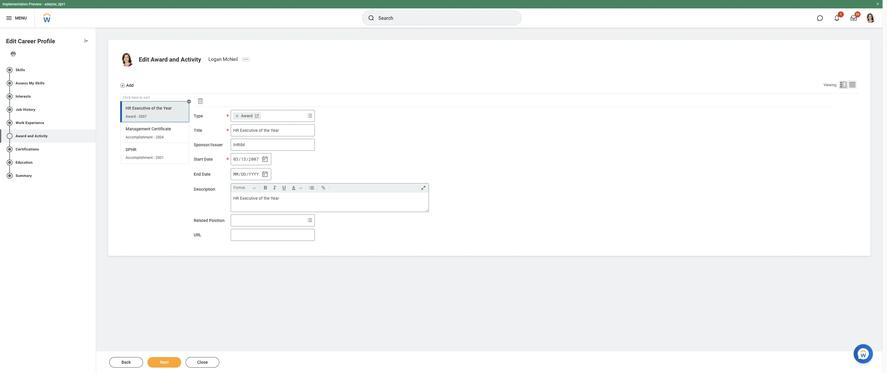 Task type: locate. For each thing, give the bounding box(es) containing it.
activity
[[181, 56, 201, 63], [35, 134, 48, 138]]

2007 inside start date 'group'
[[249, 156, 259, 162]]

edit up print 'icon'
[[6, 38, 16, 45]]

3 radio custom image from the top
[[6, 106, 13, 113]]

next button
[[148, 357, 181, 368]]

0 vertical spatial the
[[156, 106, 162, 111]]

management certificate
[[126, 127, 171, 131]]

radio custom image for summary
[[6, 172, 13, 179]]

assess my skills
[[16, 81, 45, 85]]

italic image
[[271, 184, 279, 191]]

radio custom image inside interests link
[[6, 93, 13, 100]]

error image for job history
[[90, 106, 96, 113]]

1 error image from the top
[[90, 66, 96, 74]]

justify image
[[5, 14, 13, 22]]

1 vertical spatial hr executive of the year
[[233, 196, 279, 201]]

date right the end
[[202, 172, 211, 177]]

error image
[[90, 80, 96, 87], [90, 133, 96, 140], [90, 146, 96, 153], [90, 159, 96, 166], [90, 172, 96, 179]]

0 vertical spatial executive
[[132, 106, 150, 111]]

hr executive of the year down sort
[[126, 106, 172, 111]]

1 horizontal spatial the
[[264, 196, 270, 201]]

sponsor/issuer
[[194, 142, 223, 147]]

1 vertical spatial edit
[[139, 56, 149, 63]]

url
[[194, 233, 202, 237]]

job history link
[[0, 103, 96, 116]]

1 horizontal spatial 2007
[[249, 156, 259, 162]]

radio custom image inside assess my skills link
[[6, 80, 13, 87]]

the down the bold icon
[[264, 196, 270, 201]]

award for award - 2007
[[126, 114, 136, 119]]

1 vertical spatial skills
[[35, 81, 45, 85]]

1 radio custom image from the top
[[6, 66, 13, 74]]

award
[[151, 56, 168, 63], [241, 114, 253, 118], [126, 114, 136, 119], [16, 134, 26, 138]]

title
[[194, 128, 202, 133]]

skills
[[16, 68, 25, 72], [35, 81, 45, 85]]

date right start
[[204, 157, 213, 162]]

0 horizontal spatial edit
[[6, 38, 16, 45]]

work experience
[[16, 121, 44, 125]]

1 vertical spatial activity
[[35, 134, 48, 138]]

4 error image from the top
[[90, 119, 96, 126]]

0 horizontal spatial and
[[27, 134, 34, 138]]

year down click here to sort popup button
[[163, 106, 172, 111]]

1 horizontal spatial hr
[[233, 196, 239, 201]]

format
[[234, 186, 245, 190]]

/
[[239, 156, 241, 162], [246, 156, 249, 162], [239, 171, 241, 177], [246, 171, 249, 177]]

0 vertical spatial prompts image
[[306, 112, 313, 119]]

certifications link
[[0, 143, 96, 156]]

radio custom image
[[6, 66, 13, 74], [6, 80, 13, 87], [6, 106, 13, 113], [6, 119, 13, 126], [6, 172, 13, 179]]

1 horizontal spatial of
[[259, 196, 263, 201]]

error image
[[90, 66, 96, 74], [90, 93, 96, 100], [90, 106, 96, 113], [90, 119, 96, 126]]

profile logan mcneil image
[[866, 13, 876, 24]]

edit right the employee's photo (logan mcneil)
[[139, 56, 149, 63]]

interests link
[[0, 90, 96, 103]]

interests
[[16, 94, 31, 99]]

executive up award - 2007
[[132, 106, 150, 111]]

3 error image from the top
[[90, 106, 96, 113]]

2007 right 15
[[249, 156, 259, 162]]

executive
[[132, 106, 150, 111], [240, 196, 258, 201]]

prompts image
[[306, 112, 313, 119], [306, 217, 313, 224]]

list
[[0, 61, 96, 185]]

transformation import image
[[83, 38, 89, 44]]

award inside "award, press delete to clear value, ctrl + enter opens in new window." option
[[241, 114, 253, 118]]

radio custom image left assess
[[6, 80, 13, 87]]

radio custom image inside summary link
[[6, 172, 13, 179]]

logan mcneil element
[[209, 57, 242, 62]]

0 horizontal spatial executive
[[132, 106, 150, 111]]

action bar region
[[99, 351, 883, 373]]

accomplishment down management
[[126, 135, 153, 139]]

Related Position field
[[231, 215, 305, 226]]

accomplishment down "sphr"
[[126, 156, 153, 160]]

error image inside education link
[[90, 159, 96, 166]]

back
[[122, 360, 131, 365]]

award inside award and activity link
[[16, 134, 26, 138]]

date
[[204, 157, 213, 162], [202, 172, 211, 177]]

1
[[841, 13, 842, 16]]

1 vertical spatial year
[[271, 196, 279, 201]]

error image for summary
[[90, 172, 96, 179]]

hr down click
[[126, 106, 131, 111]]

dd
[[241, 171, 246, 177]]

2 error image from the top
[[90, 133, 96, 140]]

0 vertical spatial hr
[[126, 106, 131, 111]]

preview
[[29, 2, 42, 6]]

0 vertical spatial hr executive of the year
[[126, 106, 172, 111]]

2 radio custom image from the top
[[6, 133, 13, 140]]

the inside description text box
[[264, 196, 270, 201]]

list box containing hr executive of the year
[[120, 100, 191, 164]]

1 vertical spatial 2007
[[249, 156, 259, 162]]

0 vertical spatial 2007
[[139, 114, 147, 119]]

4 error image from the top
[[90, 159, 96, 166]]

navigation pane region
[[120, 94, 191, 165]]

radio custom image inside job history link
[[6, 106, 13, 113]]

1 vertical spatial hr
[[233, 196, 239, 201]]

close environment banner image
[[877, 2, 880, 6]]

1 horizontal spatial executive
[[240, 196, 258, 201]]

work experience link
[[0, 116, 96, 129]]

1 vertical spatial the
[[264, 196, 270, 201]]

radio custom image for job history
[[6, 106, 13, 113]]

1 vertical spatial prompts image
[[306, 217, 313, 224]]

certifications
[[16, 147, 39, 151]]

radio custom image inside 'work experience' link
[[6, 119, 13, 126]]

2004
[[156, 135, 164, 139]]

radio custom image left interests
[[6, 93, 13, 100]]

0 vertical spatial accomplishment
[[126, 135, 153, 139]]

0 vertical spatial edit
[[6, 38, 16, 45]]

error image for education
[[90, 159, 96, 166]]

radio custom image for assess my skills
[[6, 80, 13, 87]]

award for award
[[241, 114, 253, 118]]

0 vertical spatial of
[[151, 106, 155, 111]]

5 radio custom image from the top
[[6, 172, 13, 179]]

hr executive of the year
[[126, 106, 172, 111], [233, 196, 279, 201]]

edit for edit career profile
[[6, 38, 16, 45]]

- left '2001'
[[154, 156, 155, 160]]

2 radio custom image from the top
[[6, 80, 13, 87]]

5 error image from the top
[[90, 172, 96, 179]]

job
[[16, 108, 22, 112]]

- left 2004
[[154, 135, 155, 139]]

radio custom image left certifications
[[6, 146, 13, 153]]

menu
[[15, 16, 27, 20]]

1 button
[[831, 11, 844, 25]]

skills right my
[[35, 81, 45, 85]]

0 horizontal spatial hr executive of the year
[[126, 106, 172, 111]]

2 error image from the top
[[90, 93, 96, 100]]

1 horizontal spatial hr executive of the year
[[233, 196, 279, 201]]

0 horizontal spatial of
[[151, 106, 155, 111]]

-
[[42, 2, 44, 6], [137, 114, 138, 119], [154, 135, 155, 139], [154, 156, 155, 160]]

error image for work experience
[[90, 119, 96, 126]]

- for sphr
[[154, 156, 155, 160]]

education link
[[0, 156, 96, 169]]

15
[[241, 156, 246, 162]]

33 button
[[848, 11, 861, 25]]

0 vertical spatial skills
[[16, 68, 25, 72]]

and
[[169, 56, 179, 63], [27, 134, 34, 138]]

year inside navigation pane region
[[163, 106, 172, 111]]

hr executive of the year inside description text box
[[233, 196, 279, 201]]

- right preview
[[42, 2, 44, 6]]

0 vertical spatial year
[[163, 106, 172, 111]]

of down click here to sort popup button
[[151, 106, 155, 111]]

award element
[[241, 113, 253, 119]]

2007 up management
[[139, 114, 147, 119]]

error image inside assess my skills link
[[90, 80, 96, 87]]

error image for certifications
[[90, 146, 96, 153]]

1 prompts image from the top
[[306, 112, 313, 119]]

edit
[[6, 38, 16, 45], [139, 56, 149, 63]]

list box
[[120, 100, 191, 164]]

1 horizontal spatial activity
[[181, 56, 201, 63]]

3 error image from the top
[[90, 146, 96, 153]]

- up management
[[137, 114, 138, 119]]

1 accomplishment from the top
[[126, 135, 153, 139]]

radio custom image left education
[[6, 159, 13, 166]]

related position
[[194, 218, 225, 223]]

click
[[123, 96, 131, 100]]

of down the bold icon
[[259, 196, 263, 201]]

link image
[[319, 184, 328, 191]]

03
[[233, 156, 239, 162]]

mm
[[233, 171, 239, 177]]

radio custom image inside skills link
[[6, 66, 13, 74]]

award inside list box
[[126, 114, 136, 119]]

error image inside summary link
[[90, 172, 96, 179]]

logan
[[209, 57, 222, 62]]

adeptai_dpt1
[[45, 2, 65, 6]]

mcneil
[[223, 57, 238, 62]]

1 vertical spatial executive
[[240, 196, 258, 201]]

4 radio custom image from the top
[[6, 119, 13, 126]]

executive down format "popup button"
[[240, 196, 258, 201]]

33
[[856, 13, 860, 16]]

activity down experience
[[35, 134, 48, 138]]

1 error image from the top
[[90, 80, 96, 87]]

error image inside certifications link
[[90, 146, 96, 153]]

maximize image
[[420, 184, 428, 191]]

radio custom image down print 'icon'
[[6, 66, 13, 74]]

position
[[209, 218, 225, 223]]

the inside list box
[[156, 106, 162, 111]]

2007
[[139, 114, 147, 119], [249, 156, 259, 162]]

work
[[16, 121, 24, 125]]

ext link image
[[254, 113, 260, 119]]

/ right the dd
[[246, 171, 249, 177]]

2 accomplishment from the top
[[126, 156, 153, 160]]

1 radio custom image from the top
[[6, 93, 13, 100]]

radio custom image left summary
[[6, 172, 13, 179]]

/ right 03
[[239, 156, 241, 162]]

management
[[126, 127, 151, 131]]

the down click here to sort popup button
[[156, 106, 162, 111]]

1 vertical spatial and
[[27, 134, 34, 138]]

1 vertical spatial accomplishment
[[126, 156, 153, 160]]

error image for skills
[[90, 66, 96, 74]]

year down italic image
[[271, 196, 279, 201]]

4 radio custom image from the top
[[6, 159, 13, 166]]

the
[[156, 106, 162, 111], [264, 196, 270, 201]]

0 horizontal spatial hr
[[126, 106, 131, 111]]

1 vertical spatial date
[[202, 172, 211, 177]]

executive inside description text box
[[240, 196, 258, 201]]

0 horizontal spatial 2007
[[139, 114, 147, 119]]

summary
[[16, 174, 32, 178]]

error image for assess my skills
[[90, 80, 96, 87]]

here
[[132, 96, 139, 100]]

skills link
[[0, 63, 96, 77]]

hr inside list box
[[126, 106, 131, 111]]

assess my skills link
[[0, 77, 96, 90]]

hr
[[126, 106, 131, 111], [233, 196, 239, 201]]

end date
[[194, 172, 211, 177]]

0 horizontal spatial year
[[163, 106, 172, 111]]

0 horizontal spatial the
[[156, 106, 162, 111]]

radio custom image left job
[[6, 106, 13, 113]]

/ right mm in the top left of the page
[[239, 171, 241, 177]]

1 horizontal spatial edit
[[139, 56, 149, 63]]

1 horizontal spatial and
[[169, 56, 179, 63]]

logan mcneil
[[209, 57, 238, 62]]

skills up assess
[[16, 68, 25, 72]]

- for hr executive of the year
[[137, 114, 138, 119]]

3 radio custom image from the top
[[6, 146, 13, 153]]

next
[[160, 360, 169, 365]]

0 vertical spatial date
[[204, 157, 213, 162]]

0 horizontal spatial activity
[[35, 134, 48, 138]]

1 horizontal spatial year
[[271, 196, 279, 201]]

accomplishment
[[126, 135, 153, 139], [126, 156, 153, 160]]

1 vertical spatial of
[[259, 196, 263, 201]]

URL text field
[[231, 229, 315, 241]]

error image inside interests link
[[90, 93, 96, 100]]

activity left logan
[[181, 56, 201, 63]]

type
[[194, 114, 203, 118]]

hr down "format"
[[233, 196, 239, 201]]

error image inside award and activity link
[[90, 133, 96, 140]]

related
[[194, 218, 208, 223]]

inbox large image
[[851, 15, 857, 21]]

radio custom image for work experience
[[6, 119, 13, 126]]

award for award and activity
[[16, 134, 26, 138]]

of
[[151, 106, 155, 111], [259, 196, 263, 201]]

- for management certificate
[[154, 135, 155, 139]]

radio custom image for certifications
[[6, 146, 13, 153]]

radio custom image left award and activity
[[6, 133, 13, 140]]

menu button
[[0, 8, 35, 28]]

search image
[[368, 14, 375, 22]]

year
[[163, 106, 172, 111], [271, 196, 279, 201]]

viewing: option group
[[824, 81, 859, 90]]

hr executive of the year down the bold icon
[[233, 196, 279, 201]]

2 prompts image from the top
[[306, 217, 313, 224]]

radio custom image
[[6, 93, 13, 100], [6, 133, 13, 140], [6, 146, 13, 153], [6, 159, 13, 166]]

radio custom image left work
[[6, 119, 13, 126]]



Task type: vqa. For each thing, say whether or not it's contained in the screenshot.
Tag icon
no



Task type: describe. For each thing, give the bounding box(es) containing it.
history
[[23, 108, 35, 112]]

radio custom image for skills
[[6, 66, 13, 74]]

- inside menu "banner"
[[42, 2, 44, 6]]

2007 inside navigation pane region
[[139, 114, 147, 119]]

of inside description text box
[[259, 196, 263, 201]]

radio custom image for education
[[6, 159, 13, 166]]

experience
[[25, 121, 44, 125]]

print image
[[10, 51, 16, 57]]

end
[[194, 172, 201, 177]]

hr inside description text box
[[233, 196, 239, 201]]

close button
[[186, 357, 219, 368]]

start
[[194, 157, 203, 162]]

Search Workday  search field
[[379, 11, 509, 25]]

date for 03 / 15 / 2007
[[204, 157, 213, 162]]

underline image
[[280, 184, 288, 191]]

and inside award and activity link
[[27, 134, 34, 138]]

Sponsor/Issuer text field
[[231, 139, 315, 151]]

award and activity link
[[0, 129, 96, 143]]

bold image
[[261, 184, 270, 191]]

0 horizontal spatial skills
[[16, 68, 25, 72]]

Toggle to Grid view radio
[[849, 81, 857, 89]]

click here to sort
[[123, 96, 150, 100]]

viewing:
[[824, 83, 838, 87]]

executive inside navigation pane region
[[132, 106, 150, 111]]

error image for award and activity
[[90, 133, 96, 140]]

back button
[[109, 357, 143, 368]]

format group
[[233, 184, 430, 193]]

hr executive of the year inside navigation pane region
[[126, 106, 172, 111]]

0 vertical spatial and
[[169, 56, 179, 63]]

activity inside award and activity link
[[35, 134, 48, 138]]

award and activity
[[16, 134, 48, 138]]

accomplishment - 2001
[[126, 156, 164, 160]]

edit award and activity
[[139, 56, 201, 63]]

click here to sort button
[[120, 94, 189, 102]]

03 / 15 / 2007
[[233, 156, 259, 162]]

prompts image for related position
[[306, 217, 313, 224]]

add
[[126, 83, 134, 88]]

summary link
[[0, 169, 96, 182]]

assess
[[16, 81, 28, 85]]

0 vertical spatial activity
[[181, 56, 201, 63]]

award - 2007
[[126, 114, 147, 119]]

start date
[[194, 157, 213, 162]]

implementation preview -   adeptai_dpt1
[[2, 2, 65, 6]]

start date group
[[231, 153, 271, 165]]

award, press delete to clear value, ctrl + enter opens in new window. option
[[233, 112, 261, 120]]

format button
[[233, 185, 259, 191]]

radio custom image for award and activity
[[6, 133, 13, 140]]

edit career profile
[[6, 38, 55, 45]]

year inside description text box
[[271, 196, 279, 201]]

1 horizontal spatial skills
[[35, 81, 45, 85]]

error image for interests
[[90, 93, 96, 100]]

of inside list box
[[151, 106, 155, 111]]

accomplishment for management certificate
[[126, 135, 153, 139]]

close
[[197, 360, 208, 365]]

bulleted list image
[[308, 184, 316, 191]]

x small image
[[234, 113, 240, 119]]

edit for edit award and activity
[[139, 56, 149, 63]]

radio custom image for interests
[[6, 93, 13, 100]]

Title text field
[[231, 124, 315, 136]]

end date group
[[231, 168, 271, 180]]

/ right 15
[[246, 156, 249, 162]]

notifications large image
[[834, 15, 840, 21]]

sort
[[144, 96, 150, 100]]

my
[[29, 81, 34, 85]]

prompts image for type
[[306, 112, 313, 119]]

to
[[140, 96, 143, 100]]

calendar image
[[261, 171, 269, 178]]

sphr
[[126, 147, 137, 152]]

education
[[16, 160, 33, 165]]

calendar image
[[261, 156, 269, 163]]

yyyy
[[249, 171, 259, 177]]

accomplishment for sphr
[[126, 156, 153, 160]]

date for mm / dd / yyyy
[[202, 172, 211, 177]]

menu banner
[[0, 0, 883, 28]]

career
[[18, 38, 36, 45]]

add link
[[120, 83, 134, 89]]

2001
[[156, 156, 164, 160]]

implementation
[[2, 2, 28, 6]]

job history
[[16, 108, 35, 112]]

description
[[194, 187, 215, 192]]

Description text field
[[231, 193, 429, 212]]

accomplishment - 2004
[[126, 135, 164, 139]]

employee's photo (logan mcneil) image
[[120, 53, 134, 67]]

profile
[[37, 38, 55, 45]]

delete image
[[197, 97, 204, 105]]

Toggle to List Detail view radio
[[840, 81, 848, 89]]

certificate
[[152, 127, 171, 131]]

list containing skills
[[0, 61, 96, 185]]

mm / dd / yyyy
[[233, 171, 259, 177]]



